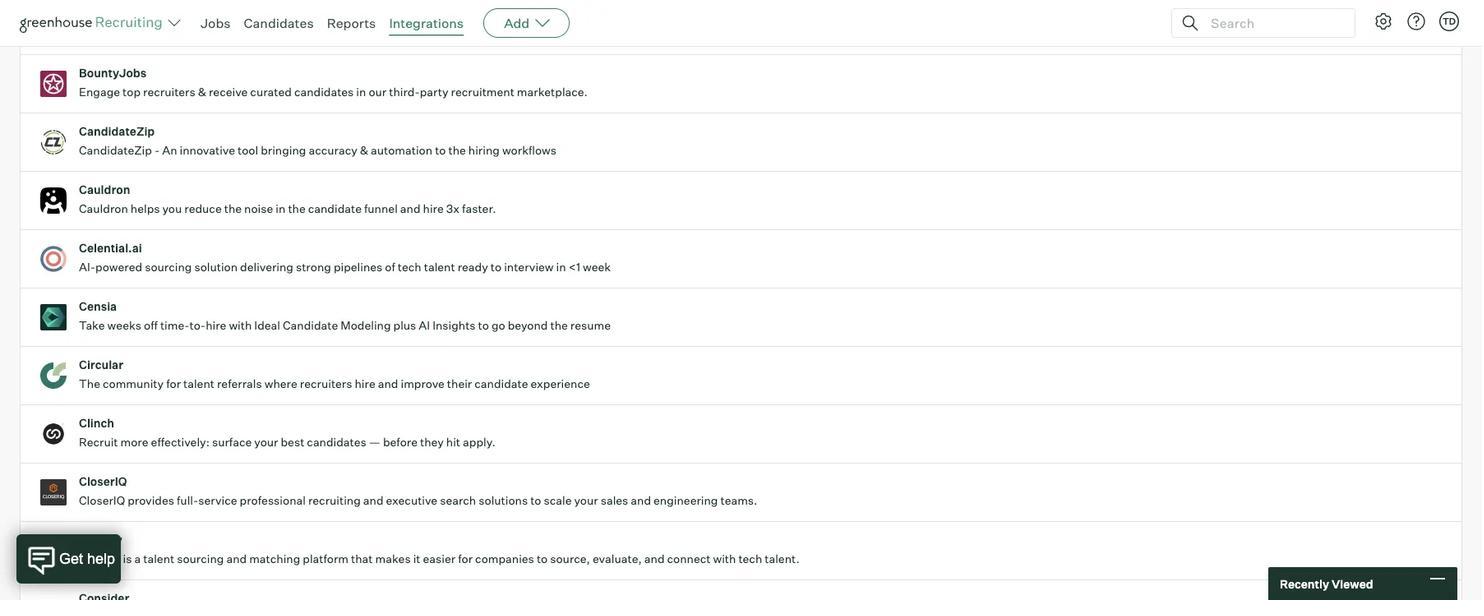 Task type: locate. For each thing, give the bounding box(es) containing it.
1 horizontal spatial for
[[458, 552, 473, 566]]

0 horizontal spatial in
[[276, 202, 286, 216]]

best
[[281, 435, 305, 450]]

candidates left the —
[[307, 435, 367, 450]]

td button
[[1437, 8, 1463, 35]]

0 horizontal spatial your
[[254, 435, 278, 450]]

1 vertical spatial tech
[[739, 552, 763, 566]]

1 vertical spatial you
[[162, 202, 182, 216]]

candidates inside clinch recruit more effectively: surface your best candidates — before they hit apply.
[[307, 435, 367, 450]]

closeriq down recruit
[[79, 475, 127, 489]]

hire inside "cauldron cauldron helps you reduce the noise in the candidate funnel and hire 3x faster."
[[423, 202, 444, 216]]

0 horizontal spatial with
[[229, 318, 252, 333]]

to left scale
[[531, 494, 541, 508]]

0 vertical spatial candidatezip
[[79, 124, 155, 139]]

talent right the into
[[317, 26, 349, 41]]

& left receive
[[198, 85, 206, 99]]

0 horizontal spatial recruiters
[[143, 85, 195, 99]]

time-
[[160, 318, 190, 333]]

your
[[254, 435, 278, 450], [574, 494, 598, 508]]

to right automation
[[435, 143, 446, 158]]

1 vertical spatial recruiters
[[300, 377, 352, 391]]

0 horizontal spatial &
[[198, 85, 206, 99]]

reports link
[[327, 15, 376, 31]]

0 vertical spatial candidate
[[308, 202, 362, 216]]

for
[[166, 377, 181, 391], [458, 552, 473, 566]]

in right noise
[[276, 202, 286, 216]]

0 horizontal spatial for
[[166, 377, 181, 391]]

bringing
[[261, 143, 306, 158]]

tech
[[398, 260, 422, 274], [739, 552, 763, 566]]

1 vertical spatial &
[[360, 143, 368, 158]]

next-
[[191, 26, 220, 41]]

it
[[413, 552, 421, 566]]

and right funnel
[[400, 202, 421, 216]]

sourcing inside celential.ai ai-powered sourcing solution delivering strong pipelines of tech talent ready to interview in <1 week
[[145, 260, 192, 274]]

1 horizontal spatial your
[[574, 494, 598, 508]]

hit
[[446, 435, 461, 450]]

to inside censia take weeks off time-to-hire with ideal candidate modeling plus ai insights to go beyond the resume
[[478, 318, 489, 333]]

betts
[[79, 8, 109, 22], [79, 26, 108, 41]]

search
[[440, 494, 476, 508]]

go
[[492, 318, 505, 333]]

source,
[[550, 552, 590, 566]]

1 vertical spatial in
[[276, 202, 286, 216]]

celential.ai ai-powered sourcing solution delivering strong pipelines of tech talent ready to interview in <1 week
[[79, 241, 611, 274]]

hire left improve
[[355, 377, 376, 391]]

integrations
[[389, 15, 464, 31]]

accuracy
[[309, 143, 358, 158]]

connect left offers
[[110, 26, 155, 41]]

clinch
[[79, 416, 114, 431]]

scale
[[544, 494, 572, 508]]

candidatezip down top
[[79, 124, 155, 139]]

0 vertical spatial with
[[229, 318, 252, 333]]

2 vertical spatial in
[[556, 260, 566, 274]]

1 vertical spatial sourcing
[[177, 552, 224, 566]]

solution
[[194, 260, 238, 274]]

to
[[435, 143, 446, 158], [491, 260, 502, 274], [478, 318, 489, 333], [531, 494, 541, 508], [537, 552, 548, 566]]

talent left ready
[[424, 260, 455, 274]]

jobs
[[201, 15, 231, 31]]

with right connect
[[713, 552, 736, 566]]

to left go
[[478, 318, 489, 333]]

1 horizontal spatial candidate
[[475, 377, 528, 391]]

your left sales
[[574, 494, 598, 508]]

in left "<1"
[[556, 260, 566, 274]]

to inside candidatezip candidatezip - an innovative tool bringing accuracy & automation to the hiring workflows
[[435, 143, 446, 158]]

codeity
[[79, 533, 122, 547], [79, 552, 121, 566]]

to inside codeity codeity is a talent sourcing and matching platform that makes it easier for  companies to source, evaluate, and connect with tech talent.
[[537, 552, 548, 566]]

1 vertical spatial your
[[574, 494, 598, 508]]

with
[[229, 318, 252, 333], [713, 552, 736, 566]]

tech right of
[[398, 260, 422, 274]]

td button
[[1440, 12, 1460, 31]]

the left noise
[[224, 202, 242, 216]]

ai
[[419, 318, 430, 333]]

bountyjobs engage top recruiters & receive curated candidates in our third-party recruitment marketplace.
[[79, 66, 588, 99]]

your left best
[[254, 435, 278, 450]]

clinch recruit more effectively: surface your best candidates — before they hit apply.
[[79, 416, 496, 450]]

closeriq left the provides
[[79, 494, 125, 508]]

hire inside censia take weeks off time-to-hire with ideal candidate modeling plus ai insights to go beyond the resume
[[206, 318, 226, 333]]

candidate left funnel
[[308, 202, 362, 216]]

greenhouse recruiting image
[[20, 13, 168, 33]]

0 vertical spatial sourcing
[[145, 260, 192, 274]]

1 horizontal spatial in
[[356, 85, 366, 99]]

1 betts from the top
[[79, 8, 109, 22]]

0 vertical spatial your
[[254, 435, 278, 450]]

cauldron
[[79, 183, 130, 197], [79, 202, 128, 216]]

hire left 3x
[[423, 202, 444, 216]]

hire right can
[[456, 26, 477, 41]]

third-
[[389, 85, 420, 99]]

in inside celential.ai ai-powered sourcing solution delivering strong pipelines of tech talent ready to interview in <1 week
[[556, 260, 566, 274]]

of
[[385, 260, 395, 274]]

1 horizontal spatial you
[[412, 26, 432, 41]]

candidates inside 'bountyjobs engage top recruiters & receive curated candidates in our third-party recruitment marketplace.'
[[294, 85, 354, 99]]

in
[[356, 85, 366, 99], [276, 202, 286, 216], [556, 260, 566, 274]]

1 vertical spatial candidatezip
[[79, 143, 152, 158]]

closeriq
[[79, 475, 127, 489], [79, 494, 125, 508]]

1 vertical spatial with
[[713, 552, 736, 566]]

& inside 'bountyjobs engage top recruiters & receive curated candidates in our third-party recruitment marketplace.'
[[198, 85, 206, 99]]

hiring
[[469, 143, 500, 158]]

and left connect
[[645, 552, 665, 566]]

1 horizontal spatial with
[[713, 552, 736, 566]]

2 horizontal spatial in
[[556, 260, 566, 274]]

candidates for best
[[307, 435, 367, 450]]

sourcing down full-
[[177, 552, 224, 566]]

0 vertical spatial you
[[412, 26, 432, 41]]

1 vertical spatial cauldron
[[79, 202, 128, 216]]

closeriq closeriq provides full-service professional recruiting and executive search solutions to scale your sales and engineering teams.
[[79, 475, 758, 508]]

0 vertical spatial codeity
[[79, 533, 122, 547]]

executive
[[386, 494, 438, 508]]

the right "beyond"
[[551, 318, 568, 333]]

connect up offers
[[111, 8, 158, 22]]

you
[[412, 26, 432, 41], [162, 202, 182, 216]]

marketplace.
[[517, 85, 588, 99]]

1 horizontal spatial recruiters
[[300, 377, 352, 391]]

you right helps
[[162, 202, 182, 216]]

0 vertical spatial &
[[198, 85, 206, 99]]

candidate inside "cauldron cauldron helps you reduce the noise in the candidate funnel and hire 3x faster."
[[308, 202, 362, 216]]

recently
[[1280, 577, 1330, 591]]

insights
[[433, 318, 476, 333]]

configure image
[[1374, 12, 1394, 31]]

for right easier
[[458, 552, 473, 566]]

circular
[[79, 358, 123, 372]]

tech inside codeity codeity is a talent sourcing and matching platform that makes it easier for  companies to source, evaluate, and connect with tech talent.
[[739, 552, 763, 566]]

receive
[[209, 85, 248, 99]]

talent left referrals
[[183, 377, 215, 391]]

0 vertical spatial closeriq
[[79, 475, 127, 489]]

& inside candidatezip candidatezip - an innovative tool bringing accuracy & automation to the hiring workflows
[[360, 143, 368, 158]]

to right ready
[[491, 260, 502, 274]]

& right accuracy
[[360, 143, 368, 158]]

and
[[513, 26, 533, 41], [400, 202, 421, 216], [378, 377, 398, 391], [363, 494, 384, 508], [631, 494, 651, 508], [226, 552, 247, 566], [645, 552, 665, 566]]

platform
[[303, 552, 349, 566]]

makes
[[375, 552, 411, 566]]

2 codeity from the top
[[79, 552, 121, 566]]

2 betts from the top
[[79, 26, 108, 41]]

and right faster
[[513, 26, 533, 41]]

and left executive
[[363, 494, 384, 508]]

and inside betts connect betts connect offers next-level visibility into talent profiles, so you can hire faster and smarter.
[[513, 26, 533, 41]]

to-
[[190, 318, 206, 333]]

0 vertical spatial recruiters
[[143, 85, 195, 99]]

tech left talent.
[[739, 552, 763, 566]]

you right 'so'
[[412, 26, 432, 41]]

1 candidatezip from the top
[[79, 124, 155, 139]]

betts connect betts connect offers next-level visibility into talent profiles, so you can hire faster and smarter.
[[79, 8, 581, 41]]

1 cauldron from the top
[[79, 183, 130, 197]]

td
[[1443, 16, 1456, 27]]

1 vertical spatial betts
[[79, 26, 108, 41]]

candidatezip
[[79, 124, 155, 139], [79, 143, 152, 158]]

to left source,
[[537, 552, 548, 566]]

1 horizontal spatial &
[[360, 143, 368, 158]]

recently viewed
[[1280, 577, 1374, 591]]

referrals
[[217, 377, 262, 391]]

1 vertical spatial candidates
[[307, 435, 367, 450]]

smarter.
[[536, 26, 581, 41]]

provides
[[128, 494, 174, 508]]

0 horizontal spatial candidate
[[308, 202, 362, 216]]

sourcing left solution
[[145, 260, 192, 274]]

with left ideal
[[229, 318, 252, 333]]

candidate right 'their'
[[475, 377, 528, 391]]

recruiters inside 'bountyjobs engage top recruiters & receive curated candidates in our third-party recruitment marketplace.'
[[143, 85, 195, 99]]

0 vertical spatial connect
[[111, 8, 158, 22]]

in left our
[[356, 85, 366, 99]]

interview
[[504, 260, 554, 274]]

censia
[[79, 299, 117, 314]]

0 vertical spatial candidates
[[294, 85, 354, 99]]

1 vertical spatial connect
[[110, 26, 155, 41]]

hire right time- on the left
[[206, 318, 226, 333]]

talent right a
[[143, 552, 174, 566]]

0 vertical spatial in
[[356, 85, 366, 99]]

off
[[144, 318, 158, 333]]

is
[[123, 552, 132, 566]]

0 vertical spatial cauldron
[[79, 183, 130, 197]]

recruit
[[79, 435, 118, 450]]

0 vertical spatial betts
[[79, 8, 109, 22]]

automation
[[371, 143, 433, 158]]

with inside censia take weeks off time-to-hire with ideal candidate modeling plus ai insights to go beyond the resume
[[229, 318, 252, 333]]

recruiters right top
[[143, 85, 195, 99]]

with inside codeity codeity is a talent sourcing and matching platform that makes it easier for  companies to source, evaluate, and connect with tech talent.
[[713, 552, 736, 566]]

and left improve
[[378, 377, 398, 391]]

hire inside circular the community for talent referrals where recruiters hire and improve their candidate experience
[[355, 377, 376, 391]]

recruiters right where
[[300, 377, 352, 391]]

a
[[134, 552, 141, 566]]

0 vertical spatial tech
[[398, 260, 422, 274]]

candidate
[[308, 202, 362, 216], [475, 377, 528, 391]]

1 horizontal spatial tech
[[739, 552, 763, 566]]

1 vertical spatial codeity
[[79, 552, 121, 566]]

so
[[397, 26, 410, 41]]

2 candidatezip from the top
[[79, 143, 152, 158]]

1 vertical spatial candidate
[[475, 377, 528, 391]]

experience
[[531, 377, 590, 391]]

1 vertical spatial for
[[458, 552, 473, 566]]

your inside clinch recruit more effectively: surface your best candidates — before they hit apply.
[[254, 435, 278, 450]]

&
[[198, 85, 206, 99], [360, 143, 368, 158]]

candidate inside circular the community for talent referrals where recruiters hire and improve their candidate experience
[[475, 377, 528, 391]]

candidatezip left - at the left of page
[[79, 143, 152, 158]]

0 horizontal spatial you
[[162, 202, 182, 216]]

0 horizontal spatial tech
[[398, 260, 422, 274]]

top
[[123, 85, 141, 99]]

the
[[449, 143, 466, 158], [224, 202, 242, 216], [288, 202, 306, 216], [551, 318, 568, 333]]

add button
[[484, 8, 570, 38]]

1 vertical spatial closeriq
[[79, 494, 125, 508]]

0 vertical spatial for
[[166, 377, 181, 391]]

for right community
[[166, 377, 181, 391]]

the left hiring
[[449, 143, 466, 158]]

candidates up candidatezip candidatezip - an innovative tool bringing accuracy & automation to the hiring workflows
[[294, 85, 354, 99]]



Task type: describe. For each thing, give the bounding box(es) containing it.
talent.
[[765, 552, 800, 566]]

in inside 'bountyjobs engage top recruiters & receive curated candidates in our third-party recruitment marketplace.'
[[356, 85, 366, 99]]

companies
[[475, 552, 534, 566]]

codeity codeity is a talent sourcing and matching platform that makes it easier for  companies to source, evaluate, and connect with tech talent.
[[79, 533, 800, 566]]

ready
[[458, 260, 488, 274]]

the inside candidatezip candidatezip - an innovative tool bringing accuracy & automation to the hiring workflows
[[449, 143, 466, 158]]

you inside "cauldron cauldron helps you reduce the noise in the candidate funnel and hire 3x faster."
[[162, 202, 182, 216]]

apply.
[[463, 435, 496, 450]]

connect
[[667, 552, 711, 566]]

in inside "cauldron cauldron helps you reduce the noise in the candidate funnel and hire 3x faster."
[[276, 202, 286, 216]]

sourcing inside codeity codeity is a talent sourcing and matching platform that makes it easier for  companies to source, evaluate, and connect with tech talent.
[[177, 552, 224, 566]]

take
[[79, 318, 105, 333]]

candidates
[[244, 15, 314, 31]]

hire inside betts connect betts connect offers next-level visibility into talent profiles, so you can hire faster and smarter.
[[456, 26, 477, 41]]

your inside closeriq closeriq provides full-service professional recruiting and executive search solutions to scale your sales and engineering teams.
[[574, 494, 598, 508]]

community
[[103, 377, 164, 391]]

delivering
[[240, 260, 294, 274]]

more
[[120, 435, 148, 450]]

sales
[[601, 494, 628, 508]]

<1
[[569, 260, 581, 274]]

engage
[[79, 85, 120, 99]]

funnel
[[364, 202, 398, 216]]

offers
[[158, 26, 188, 41]]

candidates for curated
[[294, 85, 354, 99]]

level
[[220, 26, 244, 41]]

cauldron cauldron helps you reduce the noise in the candidate funnel and hire 3x faster.
[[79, 183, 496, 216]]

talent inside betts connect betts connect offers next-level visibility into talent profiles, so you can hire faster and smarter.
[[317, 26, 349, 41]]

where
[[265, 377, 298, 391]]

effectively:
[[151, 435, 210, 450]]

weeks
[[107, 318, 141, 333]]

reports
[[327, 15, 376, 31]]

the right noise
[[288, 202, 306, 216]]

talent inside codeity codeity is a talent sourcing and matching platform that makes it easier for  companies to source, evaluate, and connect with tech talent.
[[143, 552, 174, 566]]

2 closeriq from the top
[[79, 494, 125, 508]]

recruiters inside circular the community for talent referrals where recruiters hire and improve their candidate experience
[[300, 377, 352, 391]]

an
[[162, 143, 177, 158]]

-
[[154, 143, 160, 158]]

ai-
[[79, 260, 95, 274]]

professional
[[240, 494, 306, 508]]

censia take weeks off time-to-hire with ideal candidate modeling plus ai insights to go beyond the resume
[[79, 299, 611, 333]]

before
[[383, 435, 418, 450]]

the inside censia take weeks off time-to-hire with ideal candidate modeling plus ai insights to go beyond the resume
[[551, 318, 568, 333]]

party
[[420, 85, 449, 99]]

the
[[79, 377, 100, 391]]

and inside "cauldron cauldron helps you reduce the noise in the candidate funnel and hire 3x faster."
[[400, 202, 421, 216]]

and inside circular the community for talent referrals where recruiters hire and improve their candidate experience
[[378, 377, 398, 391]]

their
[[447, 377, 472, 391]]

circular the community for talent referrals where recruiters hire and improve their candidate experience
[[79, 358, 590, 391]]

1 closeriq from the top
[[79, 475, 127, 489]]

tool
[[238, 143, 258, 158]]

that
[[351, 552, 373, 566]]

service
[[198, 494, 237, 508]]

innovative
[[180, 143, 235, 158]]

plus
[[394, 318, 416, 333]]

talent inside celential.ai ai-powered sourcing solution delivering strong pipelines of tech talent ready to interview in <1 week
[[424, 260, 455, 274]]

beyond
[[508, 318, 548, 333]]

integrations link
[[389, 15, 464, 31]]

our
[[369, 85, 387, 99]]

workflows
[[502, 143, 557, 158]]

3x
[[446, 202, 460, 216]]

and right sales
[[631, 494, 651, 508]]

—
[[369, 435, 381, 450]]

for inside circular the community for talent referrals where recruiters hire and improve their candidate experience
[[166, 377, 181, 391]]

full-
[[177, 494, 198, 508]]

you inside betts connect betts connect offers next-level visibility into talent profiles, so you can hire faster and smarter.
[[412, 26, 432, 41]]

to inside celential.ai ai-powered sourcing solution delivering strong pipelines of tech talent ready to interview in <1 week
[[491, 260, 502, 274]]

visibility
[[247, 26, 292, 41]]

improve
[[401, 377, 445, 391]]

powered
[[95, 260, 142, 274]]

faster
[[480, 26, 511, 41]]

can
[[434, 26, 454, 41]]

ideal
[[254, 318, 280, 333]]

evaluate,
[[593, 552, 642, 566]]

easier
[[423, 552, 456, 566]]

to inside closeriq closeriq provides full-service professional recruiting and executive search solutions to scale your sales and engineering teams.
[[531, 494, 541, 508]]

they
[[420, 435, 444, 450]]

1 codeity from the top
[[79, 533, 122, 547]]

reduce
[[184, 202, 222, 216]]

talent inside circular the community for talent referrals where recruiters hire and improve their candidate experience
[[183, 377, 215, 391]]

teams.
[[721, 494, 758, 508]]

curated
[[250, 85, 292, 99]]

for inside codeity codeity is a talent sourcing and matching platform that makes it easier for  companies to source, evaluate, and connect with tech talent.
[[458, 552, 473, 566]]

engineering
[[654, 494, 718, 508]]

celential.ai
[[79, 241, 142, 255]]

surface
[[212, 435, 252, 450]]

tech inside celential.ai ai-powered sourcing solution delivering strong pipelines of tech talent ready to interview in <1 week
[[398, 260, 422, 274]]

noise
[[244, 202, 273, 216]]

modeling
[[341, 318, 391, 333]]

matching
[[249, 552, 300, 566]]

add
[[504, 15, 530, 31]]

profiles,
[[351, 26, 395, 41]]

helps
[[131, 202, 160, 216]]

faster.
[[462, 202, 496, 216]]

and left matching
[[226, 552, 247, 566]]

Search text field
[[1207, 11, 1340, 35]]

2 cauldron from the top
[[79, 202, 128, 216]]

week
[[583, 260, 611, 274]]

strong
[[296, 260, 331, 274]]



Task type: vqa. For each thing, say whether or not it's contained in the screenshot.
bottommost the Designer
no



